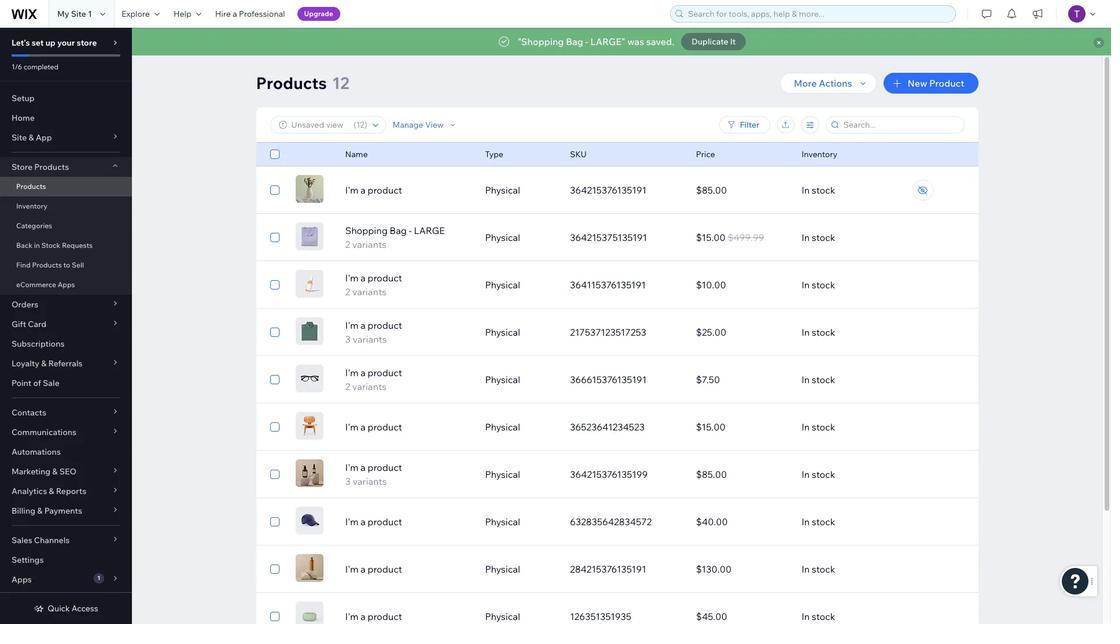 Task type: describe. For each thing, give the bounding box(es) containing it.
9 i'm from the top
[[345, 612, 358, 623]]

5 product from the top
[[368, 422, 402, 433]]

marketing & seo button
[[0, 462, 132, 482]]

method.
[[558, 36, 594, 47]]

store products
[[12, 162, 69, 172]]

physical link for 366615376135191
[[478, 366, 563, 394]]

gift
[[12, 319, 26, 330]]

manage
[[393, 120, 423, 130]]

stock for 36523641234523
[[812, 422, 835, 433]]

12 for ( 12 )
[[356, 120, 365, 130]]

& for site
[[29, 133, 34, 143]]

alert containing add payment method
[[132, 28, 1111, 56]]

"shopping bag - large" was saved. alert
[[132, 28, 1111, 56]]

physical link for 126351351935
[[478, 604, 563, 625]]

& for loyalty
[[41, 359, 47, 369]]

store
[[12, 162, 32, 172]]

6 product from the top
[[368, 462, 402, 474]]

settings
[[12, 556, 44, 566]]

shopping
[[345, 225, 388, 237]]

9 product from the top
[[368, 612, 402, 623]]

back in stock requests link
[[0, 236, 132, 256]]

connected
[[461, 36, 508, 47]]

5 i'm from the top
[[345, 422, 358, 433]]

0 horizontal spatial apps
[[12, 575, 32, 586]]

$85.00 for 364215376135191
[[696, 185, 727, 196]]

physical for 364215376135191
[[485, 185, 520, 196]]

payment
[[780, 35, 819, 47]]

physical for 364215376135199
[[485, 469, 520, 481]]

in stock for 364215376135191
[[802, 185, 835, 196]]

& for marketing
[[52, 467, 58, 477]]

inventory link
[[0, 197, 132, 216]]

i'm a product link for 364215376135191
[[338, 183, 478, 197]]

i'm a product link for 284215376135191
[[338, 563, 478, 577]]

i'm a product link for 632835642834572
[[338, 516, 478, 529]]

find products to sell link
[[0, 256, 132, 275]]

gift card
[[12, 319, 46, 330]]

upgrade
[[304, 9, 333, 18]]

new product button
[[883, 73, 978, 94]]

reports
[[56, 487, 86, 497]]

2 for 366615376135191
[[345, 381, 350, 393]]

3 i'm from the top
[[345, 320, 358, 332]]

let's set up your store
[[12, 38, 97, 48]]

8 product from the top
[[368, 564, 402, 576]]

$7.50
[[696, 374, 720, 386]]

store products button
[[0, 157, 132, 177]]

2 product from the top
[[368, 273, 402, 284]]

i'm a product for 36523641234523
[[345, 422, 402, 433]]

back in stock requests
[[16, 241, 93, 250]]

Search for tools, apps, help & more... field
[[685, 6, 952, 22]]

referrals
[[48, 359, 83, 369]]

in for 364215376135199
[[802, 469, 810, 481]]

1 inside sidebar element
[[97, 575, 100, 583]]

quick access button
[[34, 604, 98, 615]]

$130.00 link
[[689, 556, 795, 584]]

in stock for 364115376135191
[[802, 279, 835, 291]]

sku
[[570, 149, 587, 160]]

Search... field
[[840, 117, 960, 133]]

add
[[760, 35, 778, 47]]

ecommerce apps link
[[0, 275, 132, 295]]

4 i'm from the top
[[345, 367, 358, 379]]

physical link for 632835642834572
[[478, 509, 563, 536]]

automations link
[[0, 443, 132, 462]]

7 i'm from the top
[[345, 517, 358, 528]]

$15.00 $499.99
[[696, 232, 764, 244]]

6 i'm from the top
[[345, 462, 358, 474]]

physical link for 364215376135191
[[478, 176, 563, 204]]

analytics
[[12, 487, 47, 497]]

view
[[425, 120, 444, 130]]

variants for 364215376135199
[[353, 476, 387, 488]]

point of sale link
[[0, 374, 132, 393]]

- for large
[[409, 225, 412, 237]]

type
[[485, 149, 503, 160]]

physical for 364115376135191
[[485, 279, 520, 291]]

physical link for 217537123517253
[[478, 319, 563, 347]]

contacts button
[[0, 403, 132, 423]]

$7.50 link
[[689, 366, 795, 394]]

& for analytics
[[49, 487, 54, 497]]

physical link for 364215376135199
[[478, 461, 563, 489]]

site & app button
[[0, 128, 132, 148]]

in for 366615376135191
[[802, 374, 810, 386]]

284215376135191
[[570, 564, 646, 576]]

1 i'm from the top
[[345, 185, 358, 196]]

automations
[[12, 447, 61, 458]]

filter button
[[719, 116, 770, 134]]

more actions button
[[780, 73, 876, 94]]

products inside the find products to sell link
[[32, 261, 62, 270]]

in stock for 36523641234523
[[802, 422, 835, 433]]

sale
[[43, 378, 59, 389]]

1/6 completed
[[12, 62, 58, 71]]

contacts
[[12, 408, 46, 418]]

in for 364215376135191
[[802, 185, 810, 196]]

in stock for 126351351935
[[802, 612, 835, 623]]

help
[[174, 9, 191, 19]]

new
[[908, 78, 927, 89]]

364215375135191
[[570, 232, 647, 244]]

$85.00 link for 364215376135199
[[689, 461, 795, 489]]

duplicate it button
[[681, 33, 746, 50]]

$15.00 for $15.00 $499.99
[[696, 232, 726, 244]]

hire a professional
[[215, 9, 285, 19]]

364115376135191 link
[[563, 271, 689, 299]]

in stock for 632835642834572
[[802, 517, 835, 528]]

physical for 364215375135191
[[485, 232, 520, 244]]

126351351935
[[570, 612, 631, 623]]

sales channels button
[[0, 531, 132, 551]]

i'm a product for 632835642834572
[[345, 517, 402, 528]]

seo
[[59, 467, 76, 477]]

4 product from the top
[[368, 367, 402, 379]]

1/6
[[12, 62, 22, 71]]

in stock link for 632835642834572
[[795, 509, 921, 536]]

in for 36523641234523
[[802, 422, 810, 433]]

products inside store products popup button
[[34, 162, 69, 172]]

stock for 364115376135191
[[812, 279, 835, 291]]

requests
[[62, 241, 93, 250]]

7 product from the top
[[368, 517, 402, 528]]

analytics & reports button
[[0, 482, 132, 502]]

filter
[[740, 120, 759, 130]]

more
[[794, 78, 817, 89]]

physical for 217537123517253
[[485, 327, 520, 339]]

site & app
[[12, 133, 52, 143]]

3 for 364215376135199
[[345, 476, 351, 488]]

manage view button
[[393, 120, 457, 130]]

in for 632835642834572
[[802, 517, 810, 528]]

actions
[[819, 78, 852, 89]]

let's
[[12, 38, 30, 48]]

you.
[[735, 36, 753, 47]]

was
[[627, 36, 644, 47]]

3 for 217537123517253
[[345, 334, 351, 345]]

i'm a product link for 36523641234523
[[338, 421, 478, 435]]

364215376135199 link
[[563, 461, 689, 489]]

quick access
[[48, 604, 98, 615]]

physical for 126351351935
[[485, 612, 520, 623]]

$45.00
[[696, 612, 727, 623]]

284215376135191 link
[[563, 556, 689, 584]]

& for billing
[[37, 506, 43, 517]]

to inside sidebar element
[[63, 261, 70, 270]]

36523641234523 link
[[563, 414, 689, 442]]

loyalty & referrals
[[12, 359, 83, 369]]

completed
[[24, 62, 58, 71]]

setup link
[[0, 89, 132, 108]]

product
[[929, 78, 964, 89]]

$130.00
[[696, 564, 732, 576]]

hire a professional link
[[208, 0, 292, 28]]

sell
[[72, 261, 84, 270]]

orders
[[12, 300, 38, 310]]

app
[[36, 133, 52, 143]]

home
[[12, 113, 35, 123]]

in stock link for 364215375135191
[[795, 224, 921, 252]]

8 i'm from the top
[[345, 564, 358, 576]]

large
[[414, 225, 445, 237]]



Task type: locate. For each thing, give the bounding box(es) containing it.
billing & payments button
[[0, 502, 132, 521]]

in stock link for 364215376135191
[[795, 176, 921, 204]]

3 2 from the top
[[345, 381, 350, 393]]

9 in from the top
[[802, 564, 810, 576]]

9 in stock link from the top
[[795, 556, 921, 584]]

&
[[29, 133, 34, 143], [41, 359, 47, 369], [52, 467, 58, 477], [49, 487, 54, 497], [37, 506, 43, 517]]

366615376135191 link
[[563, 366, 689, 394]]

sales
[[12, 536, 32, 546]]

5 in stock link from the top
[[795, 366, 921, 394]]

help button
[[167, 0, 208, 28]]

1 horizontal spatial to
[[706, 36, 715, 47]]

2 i'm a product 3 variants from the top
[[345, 462, 402, 488]]

& right billing
[[37, 506, 43, 517]]

1 i'm a product link from the top
[[338, 183, 478, 197]]

0 vertical spatial bag
[[566, 36, 583, 47]]

subscriptions
[[12, 339, 65, 350]]

bag inside shopping bag - large 2 variants
[[390, 225, 407, 237]]

1 in from the top
[[802, 185, 810, 196]]

12 up "name"
[[356, 120, 365, 130]]

1 vertical spatial 12
[[356, 120, 365, 130]]

stock for 284215376135191
[[812, 564, 835, 576]]

10 stock from the top
[[812, 612, 835, 623]]

stock for 364215375135191
[[812, 232, 835, 244]]

product
[[368, 185, 402, 196], [368, 273, 402, 284], [368, 320, 402, 332], [368, 367, 402, 379], [368, 422, 402, 433], [368, 462, 402, 474], [368, 517, 402, 528], [368, 564, 402, 576], [368, 612, 402, 623]]

physical link for 364115376135191
[[478, 271, 563, 299]]

i'm
[[345, 185, 358, 196], [345, 273, 358, 284], [345, 320, 358, 332], [345, 367, 358, 379], [345, 422, 358, 433], [345, 462, 358, 474], [345, 517, 358, 528], [345, 564, 358, 576], [345, 612, 358, 623]]

2 vertical spatial 2
[[345, 381, 350, 393]]

set
[[32, 38, 44, 48]]

10 in stock link from the top
[[795, 604, 921, 625]]

marketing
[[12, 467, 50, 477]]

7 in stock from the top
[[802, 469, 835, 481]]

6 physical from the top
[[485, 422, 520, 433]]

2 in stock from the top
[[802, 232, 835, 244]]

$15.00 for $15.00
[[696, 422, 726, 433]]

1 horizontal spatial inventory
[[802, 149, 837, 160]]

217537123517253
[[570, 327, 646, 339]]

back
[[16, 241, 32, 250]]

variants for 366615376135191
[[352, 381, 386, 393]]

stock for 364215376135191
[[812, 185, 835, 196]]

8 in stock link from the top
[[795, 509, 921, 536]]

10 physical link from the top
[[478, 604, 563, 625]]

$15.00 left $499.99 at the right
[[696, 232, 726, 244]]

0 horizontal spatial to
[[63, 261, 70, 270]]

& right loyalty
[[41, 359, 47, 369]]

site right my
[[71, 9, 86, 19]]

products inside products link
[[16, 182, 46, 191]]

stock for 364215376135199
[[812, 469, 835, 481]]

4 in stock link from the top
[[795, 319, 921, 347]]

2 2 from the top
[[345, 286, 350, 298]]

$499.99
[[728, 232, 764, 244]]

$15.00 down $7.50
[[696, 422, 726, 433]]

you
[[409, 36, 425, 47]]

0 vertical spatial $15.00
[[696, 232, 726, 244]]

6 stock from the top
[[812, 422, 835, 433]]

in for 364215375135191
[[802, 232, 810, 244]]

quick
[[48, 604, 70, 615]]

0 vertical spatial to
[[706, 36, 715, 47]]

None checkbox
[[270, 148, 279, 161], [270, 183, 279, 197], [270, 231, 279, 245], [270, 468, 279, 482], [270, 516, 279, 529], [270, 563, 279, 577], [270, 610, 279, 624], [270, 148, 279, 161], [270, 183, 279, 197], [270, 231, 279, 245], [270, 468, 279, 482], [270, 516, 279, 529], [270, 563, 279, 577], [270, 610, 279, 624]]

in for 364115376135191
[[802, 279, 810, 291]]

settings link
[[0, 551, 132, 571]]

1 vertical spatial inventory
[[16, 202, 47, 211]]

$10.00 link
[[689, 271, 795, 299]]

)
[[365, 120, 367, 130]]

add payment method link
[[760, 34, 855, 48]]

physical
[[485, 185, 520, 196], [485, 232, 520, 244], [485, 279, 520, 291], [485, 327, 520, 339], [485, 374, 520, 386], [485, 422, 520, 433], [485, 469, 520, 481], [485, 517, 520, 528], [485, 564, 520, 576], [485, 612, 520, 623]]

1 vertical spatial site
[[12, 133, 27, 143]]

632835642834572
[[570, 517, 652, 528]]

to
[[706, 36, 715, 47], [63, 261, 70, 270]]

i'm a product link
[[338, 183, 478, 197], [338, 421, 478, 435], [338, 516, 478, 529], [338, 563, 478, 577], [338, 610, 478, 624]]

Unsaved view field
[[288, 117, 350, 133]]

upgrade button
[[297, 7, 340, 21]]

1 vertical spatial i'm a product 2 variants
[[345, 367, 402, 393]]

i'm a product
[[345, 185, 402, 196], [345, 422, 402, 433], [345, 517, 402, 528], [345, 564, 402, 576], [345, 612, 402, 623]]

3 in from the top
[[802, 279, 810, 291]]

$25.00 link
[[689, 319, 795, 347]]

i'm a product 2 variants for 366615376135191
[[345, 367, 402, 393]]

2 i'm a product 2 variants from the top
[[345, 367, 402, 393]]

0 vertical spatial i'm a product 2 variants
[[345, 273, 402, 298]]

7 physical link from the top
[[478, 461, 563, 489]]

$85.00 link for 364215376135191
[[689, 176, 795, 204]]

6 in stock from the top
[[802, 422, 835, 433]]

0 vertical spatial 1
[[88, 9, 92, 19]]

1 vertical spatial 1
[[97, 575, 100, 583]]

364215376135191
[[570, 185, 647, 196]]

5 i'm a product link from the top
[[338, 610, 478, 624]]

3 product from the top
[[368, 320, 402, 332]]

2 i'm a product link from the top
[[338, 421, 478, 435]]

in stock
[[802, 185, 835, 196], [802, 232, 835, 244], [802, 279, 835, 291], [802, 327, 835, 339], [802, 374, 835, 386], [802, 422, 835, 433], [802, 469, 835, 481], [802, 517, 835, 528], [802, 564, 835, 576], [802, 612, 835, 623]]

& inside popup button
[[49, 487, 54, 497]]

2 i'm from the top
[[345, 273, 358, 284]]

products up 'ecommerce apps'
[[32, 261, 62, 270]]

it
[[730, 36, 736, 47]]

1 horizontal spatial 12
[[356, 120, 365, 130]]

4 i'm a product from the top
[[345, 564, 402, 576]]

1 i'm a product from the top
[[345, 185, 402, 196]]

card
[[28, 319, 46, 330]]

be
[[672, 36, 683, 47]]

in stock link for 284215376135191
[[795, 556, 921, 584]]

in stock link for 364115376135191
[[795, 271, 921, 299]]

1 right my
[[88, 9, 92, 19]]

1 product from the top
[[368, 185, 402, 196]]

4 stock from the top
[[812, 327, 835, 339]]

1 vertical spatial to
[[63, 261, 70, 270]]

physical link for 364215375135191
[[478, 224, 563, 252]]

- left large"
[[585, 36, 588, 47]]

1 in stock link from the top
[[795, 176, 921, 204]]

0 horizontal spatial -
[[409, 225, 412, 237]]

in for 217537123517253
[[802, 327, 810, 339]]

shopping bag - large 2 variants
[[345, 225, 445, 251]]

i'm a product for 364215376135191
[[345, 185, 402, 196]]

5 stock from the top
[[812, 374, 835, 386]]

2 in stock link from the top
[[795, 224, 921, 252]]

$85.00 for 364215376135199
[[696, 469, 727, 481]]

$25.00
[[696, 327, 726, 339]]

$85.00 up $40.00
[[696, 469, 727, 481]]

in stock for 284215376135191
[[802, 564, 835, 576]]

$40.00 link
[[689, 509, 795, 536]]

- inside shopping bag - large 2 variants
[[409, 225, 412, 237]]

hire
[[215, 9, 231, 19]]

0 vertical spatial $85.00
[[696, 185, 727, 196]]

0 vertical spatial i'm a product 3 variants
[[345, 320, 402, 345]]

0 horizontal spatial inventory
[[16, 202, 47, 211]]

1 horizontal spatial 1
[[97, 575, 100, 583]]

in stock for 364215375135191
[[802, 232, 835, 244]]

4 i'm a product link from the top
[[338, 563, 478, 577]]

variants for 217537123517253
[[353, 334, 387, 345]]

my site 1
[[57, 9, 92, 19]]

1 vertical spatial bag
[[390, 225, 407, 237]]

physical for 632835642834572
[[485, 517, 520, 528]]

physical for 366615376135191
[[485, 374, 520, 386]]

your
[[57, 38, 75, 48]]

2 $85.00 link from the top
[[689, 461, 795, 489]]

1 $85.00 link from the top
[[689, 176, 795, 204]]

10 in stock from the top
[[802, 612, 835, 623]]

stock for 366615376135191
[[812, 374, 835, 386]]

2 $15.00 from the top
[[696, 422, 726, 433]]

duplicate
[[692, 36, 728, 47]]

variants inside shopping bag - large 2 variants
[[352, 239, 386, 251]]

3 physical link from the top
[[478, 271, 563, 299]]

7 stock from the top
[[812, 469, 835, 481]]

$15.00 link
[[689, 414, 795, 442]]

2 3 from the top
[[345, 476, 351, 488]]

alert
[[132, 28, 1111, 56]]

0 horizontal spatial bag
[[390, 225, 407, 237]]

i'm a product 3 variants for 217537123517253
[[345, 320, 402, 345]]

my
[[57, 9, 69, 19]]

in for 126351351935
[[802, 612, 810, 623]]

1 horizontal spatial -
[[585, 36, 588, 47]]

1 physical from the top
[[485, 185, 520, 196]]

in for 284215376135191
[[802, 564, 810, 576]]

217537123517253 link
[[563, 319, 689, 347]]

large"
[[590, 36, 625, 47]]

1 $15.00 from the top
[[696, 232, 726, 244]]

& left app
[[29, 133, 34, 143]]

8 physical link from the top
[[478, 509, 563, 536]]

products 12
[[256, 73, 349, 93]]

- left large on the top left of the page
[[409, 225, 412, 237]]

7 in stock link from the top
[[795, 461, 921, 489]]

0 vertical spatial apps
[[58, 281, 75, 289]]

126351351935 link
[[563, 604, 689, 625]]

"shopping
[[518, 36, 564, 47]]

2 physical link from the top
[[478, 224, 563, 252]]

0 vertical spatial inventory
[[802, 149, 837, 160]]

products up unsaved view field
[[256, 73, 327, 93]]

2 physical from the top
[[485, 232, 520, 244]]

7 in from the top
[[802, 469, 810, 481]]

0 horizontal spatial site
[[12, 133, 27, 143]]

1 horizontal spatial site
[[71, 9, 86, 19]]

1 vertical spatial 3
[[345, 476, 351, 488]]

(
[[354, 120, 356, 130]]

0 vertical spatial site
[[71, 9, 86, 19]]

3 i'm a product from the top
[[345, 517, 402, 528]]

( 12 )
[[354, 120, 367, 130]]

5 physical link from the top
[[478, 366, 563, 394]]

9 stock from the top
[[812, 564, 835, 576]]

variants for 364115376135191
[[352, 286, 386, 298]]

i'm a product for 284215376135191
[[345, 564, 402, 576]]

5 in stock from the top
[[802, 374, 835, 386]]

$85.00 link up $499.99 at the right
[[689, 176, 795, 204]]

6 physical link from the top
[[478, 414, 563, 442]]

12 up unsaved view field
[[332, 73, 349, 93]]

gift card button
[[0, 315, 132, 334]]

physical link
[[478, 176, 563, 204], [478, 224, 563, 252], [478, 271, 563, 299], [478, 319, 563, 347], [478, 366, 563, 394], [478, 414, 563, 442], [478, 461, 563, 489], [478, 509, 563, 536], [478, 556, 563, 584], [478, 604, 563, 625]]

inventory
[[802, 149, 837, 160], [16, 202, 47, 211]]

2 inside shopping bag - large 2 variants
[[345, 239, 350, 251]]

4 physical link from the top
[[478, 319, 563, 347]]

physical for 284215376135191
[[485, 564, 520, 576]]

bag inside "shopping bag - large" was saved. 'alert'
[[566, 36, 583, 47]]

bag for shopping
[[390, 225, 407, 237]]

customers
[[596, 36, 644, 47]]

8 stock from the top
[[812, 517, 835, 528]]

new product
[[908, 78, 964, 89]]

variants
[[352, 239, 386, 251], [352, 286, 386, 298], [353, 334, 387, 345], [352, 381, 386, 393], [353, 476, 387, 488]]

1 vertical spatial $85.00 link
[[689, 461, 795, 489]]

1 3 from the top
[[345, 334, 351, 345]]

- inside 'alert'
[[585, 36, 588, 47]]

bag for "shopping
[[566, 36, 583, 47]]

0 horizontal spatial 1
[[88, 9, 92, 19]]

9 physical link from the top
[[478, 556, 563, 584]]

products up products link in the top of the page
[[34, 162, 69, 172]]

2 $85.00 from the top
[[696, 469, 727, 481]]

0 vertical spatial 3
[[345, 334, 351, 345]]

orders button
[[0, 295, 132, 315]]

4 in from the top
[[802, 327, 810, 339]]

8 in from the top
[[802, 517, 810, 528]]

1 vertical spatial 2
[[345, 286, 350, 298]]

in
[[802, 185, 810, 196], [802, 232, 810, 244], [802, 279, 810, 291], [802, 327, 810, 339], [802, 374, 810, 386], [802, 422, 810, 433], [802, 469, 810, 481], [802, 517, 810, 528], [802, 564, 810, 576], [802, 612, 810, 623]]

1 i'm a product 2 variants from the top
[[345, 273, 402, 298]]

0 vertical spatial 2
[[345, 239, 350, 251]]

2 i'm a product from the top
[[345, 422, 402, 433]]

1 horizontal spatial apps
[[58, 281, 75, 289]]

3 stock from the top
[[812, 279, 835, 291]]

5 physical from the top
[[485, 374, 520, 386]]

find products to sell
[[16, 261, 84, 270]]

in stock for 366615376135191
[[802, 374, 835, 386]]

products down store
[[16, 182, 46, 191]]

channels
[[34, 536, 70, 546]]

1 2 from the top
[[345, 239, 350, 251]]

point of sale
[[12, 378, 59, 389]]

physical link for 36523641234523
[[478, 414, 563, 442]]

stock for 126351351935
[[812, 612, 835, 623]]

duplicate it
[[692, 36, 736, 47]]

& left reports
[[49, 487, 54, 497]]

$40.00
[[696, 517, 728, 528]]

6 in from the top
[[802, 422, 810, 433]]

12
[[332, 73, 349, 93], [356, 120, 365, 130]]

bag left large"
[[566, 36, 583, 47]]

1 $85.00 from the top
[[696, 185, 727, 196]]

1 vertical spatial $85.00
[[696, 469, 727, 481]]

inventory inside inventory link
[[16, 202, 47, 211]]

in stock link for 36523641234523
[[795, 414, 921, 442]]

3 in stock from the top
[[802, 279, 835, 291]]

12 for products 12
[[332, 73, 349, 93]]

to left the sell
[[63, 261, 70, 270]]

i'm a product 2 variants for 364115376135191
[[345, 273, 402, 298]]

i'm a product 3 variants for 364215376135199
[[345, 462, 402, 488]]

0 vertical spatial $85.00 link
[[689, 176, 795, 204]]

1 up the access
[[97, 575, 100, 583]]

1 vertical spatial apps
[[12, 575, 32, 586]]

9 in stock from the top
[[802, 564, 835, 576]]

2 for 364115376135191
[[345, 286, 350, 298]]

1 i'm a product 3 variants from the top
[[345, 320, 402, 345]]

in stock link for 364215376135199
[[795, 461, 921, 489]]

physical link for 284215376135191
[[478, 556, 563, 584]]

- for large"
[[585, 36, 588, 47]]

i'm a product for 126351351935
[[345, 612, 402, 623]]

add payment method
[[760, 35, 855, 47]]

None checkbox
[[270, 278, 279, 292], [270, 326, 279, 340], [270, 373, 279, 387], [270, 421, 279, 435], [270, 278, 279, 292], [270, 326, 279, 340], [270, 373, 279, 387], [270, 421, 279, 435]]

store
[[77, 38, 97, 48]]

in stock for 364215376135199
[[802, 469, 835, 481]]

10 in from the top
[[802, 612, 810, 623]]

in stock link for 366615376135191
[[795, 366, 921, 394]]

5 i'm a product from the top
[[345, 612, 402, 623]]

stock
[[812, 185, 835, 196], [812, 232, 835, 244], [812, 279, 835, 291], [812, 327, 835, 339], [812, 374, 835, 386], [812, 422, 835, 433], [812, 469, 835, 481], [812, 517, 835, 528], [812, 564, 835, 576], [812, 612, 835, 623]]

$85.00 link down $15.00 link
[[689, 461, 795, 489]]

bag left large on the top left of the page
[[390, 225, 407, 237]]

4 physical from the top
[[485, 327, 520, 339]]

2 in from the top
[[802, 232, 810, 244]]

1 vertical spatial -
[[409, 225, 412, 237]]

1 stock from the top
[[812, 185, 835, 196]]

to inside alert
[[706, 36, 715, 47]]

communications button
[[0, 423, 132, 443]]

8 physical from the top
[[485, 517, 520, 528]]

364215375135191 link
[[563, 224, 689, 252]]

physical for 36523641234523
[[485, 422, 520, 433]]

0 vertical spatial -
[[585, 36, 588, 47]]

name
[[345, 149, 368, 160]]

sales channels
[[12, 536, 70, 546]]

stock for 217537123517253
[[812, 327, 835, 339]]

$85.00 link
[[689, 176, 795, 204], [689, 461, 795, 489]]

apps down the find products to sell link
[[58, 281, 75, 289]]

stock for 632835642834572
[[812, 517, 835, 528]]

0 vertical spatial 12
[[332, 73, 349, 93]]

2 stock from the top
[[812, 232, 835, 244]]

site down home
[[12, 133, 27, 143]]

in stock for 217537123517253
[[802, 327, 835, 339]]

& left seo
[[52, 467, 58, 477]]

won't
[[646, 36, 670, 47]]

1 vertical spatial i'm a product 3 variants
[[345, 462, 402, 488]]

1 vertical spatial $15.00
[[696, 422, 726, 433]]

site inside popup button
[[12, 133, 27, 143]]

to left pay
[[706, 36, 715, 47]]

apps down settings
[[12, 575, 32, 586]]

in stock link for 126351351935
[[795, 604, 921, 625]]

1 horizontal spatial bag
[[566, 36, 583, 47]]

9 physical from the top
[[485, 564, 520, 576]]

$85.00 down price
[[696, 185, 727, 196]]

4 in stock from the top
[[802, 327, 835, 339]]

explore
[[121, 9, 150, 19]]

access
[[72, 604, 98, 615]]

1 in stock from the top
[[802, 185, 835, 196]]

8 in stock from the top
[[802, 517, 835, 528]]

in stock link for 217537123517253
[[795, 319, 921, 347]]

3 i'm a product link from the top
[[338, 516, 478, 529]]

1 physical link from the top
[[478, 176, 563, 204]]

ecommerce apps
[[16, 281, 75, 289]]

6 in stock link from the top
[[795, 414, 921, 442]]

364215376135199
[[570, 469, 648, 481]]

364115376135191
[[570, 279, 646, 291]]

3 physical from the top
[[485, 279, 520, 291]]

up
[[45, 38, 55, 48]]

in
[[34, 241, 40, 250]]

3 in stock link from the top
[[795, 271, 921, 299]]

sidebar element
[[0, 28, 132, 625]]

5 in from the top
[[802, 374, 810, 386]]

i'm a product link for 126351351935
[[338, 610, 478, 624]]

0 horizontal spatial 12
[[332, 73, 349, 93]]



Task type: vqa. For each thing, say whether or not it's contained in the screenshot.
a
yes



